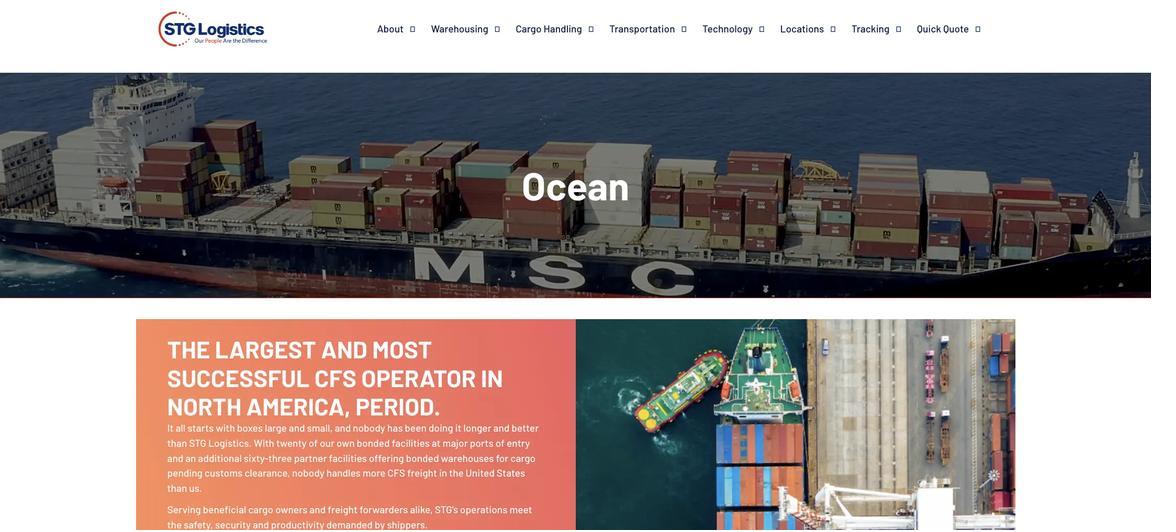 Task type: vqa. For each thing, say whether or not it's contained in the screenshot.
the within Serving beneficial cargo owners and freight forwarders alike, STG's operations meet the safety, security and productivity demanded by shippers.
yes



Task type: locate. For each thing, give the bounding box(es) containing it.
of left our
[[309, 437, 318, 449]]

technology link
[[702, 22, 780, 35]]

0 vertical spatial the
[[449, 467, 464, 479]]

0 vertical spatial cfs
[[315, 363, 357, 392]]

nobody down partner
[[292, 467, 324, 479]]

the down the warehouses
[[449, 467, 464, 479]]

facilities
[[392, 437, 430, 449], [329, 452, 367, 464]]

1 horizontal spatial of
[[496, 437, 505, 449]]

cfs
[[315, 363, 357, 392], [388, 467, 405, 479]]

logistics.
[[208, 437, 252, 449]]

1 horizontal spatial cargo
[[511, 452, 536, 464]]

1 horizontal spatial nobody
[[353, 422, 385, 434]]

cargo
[[511, 452, 536, 464], [248, 504, 273, 516]]

1 vertical spatial facilities
[[329, 452, 367, 464]]

1 vertical spatial cfs
[[388, 467, 405, 479]]

shippers.
[[387, 519, 428, 530]]

warehousing link
[[431, 22, 516, 35]]

1 horizontal spatial the
[[449, 467, 464, 479]]

and
[[321, 334, 367, 363], [289, 422, 305, 434], [335, 422, 351, 434], [493, 422, 510, 434], [167, 452, 183, 464], [310, 504, 326, 516], [253, 519, 269, 530]]

cargo inside the largest and most successful cfs operator in north america, period. it all starts with boxes large and small, and nobody has been doing it longer and better than stg logistics. with twenty of our own bonded facilities at major ports of entry and an additional sixty-three partner facilities offering bonded warehouses for cargo pending customs clearance, nobody handles more cfs freight in the united states than us.
[[511, 452, 536, 464]]

doing
[[429, 422, 453, 434]]

forwarders
[[360, 504, 408, 516]]

entry
[[507, 437, 530, 449]]

freight inside "serving beneficial cargo owners and freight forwarders alike, stg's operations meet the safety, security and productivity demanded by shippers."
[[328, 504, 358, 516]]

freight up demanded
[[328, 504, 358, 516]]

1 than from the top
[[167, 437, 187, 449]]

0 vertical spatial in
[[481, 363, 503, 392]]

than down pending
[[167, 482, 187, 494]]

0 horizontal spatial in
[[439, 467, 447, 479]]

quick quote
[[917, 22, 969, 34]]

warehouses
[[441, 452, 494, 464]]

1 horizontal spatial in
[[481, 363, 503, 392]]

more
[[363, 467, 386, 479]]

clearance,
[[245, 467, 290, 479]]

america,
[[246, 392, 351, 420]]

0 horizontal spatial cargo
[[248, 504, 273, 516]]

tracking link
[[852, 22, 917, 35]]

of up for
[[496, 437, 505, 449]]

with
[[254, 437, 274, 449]]

than down all
[[167, 437, 187, 449]]

sixty-
[[244, 452, 268, 464]]

freight down at
[[407, 467, 437, 479]]

us.
[[189, 482, 202, 494]]

pending
[[167, 467, 203, 479]]

productivity
[[271, 519, 324, 530]]

it
[[455, 422, 461, 434]]

nobody left 'has'
[[353, 422, 385, 434]]

cargo down entry
[[511, 452, 536, 464]]

owners
[[275, 504, 308, 516]]

0 horizontal spatial freight
[[328, 504, 358, 516]]

1 horizontal spatial bonded
[[406, 452, 439, 464]]

in
[[481, 363, 503, 392], [439, 467, 447, 479]]

0 vertical spatial freight
[[407, 467, 437, 479]]

than
[[167, 437, 187, 449], [167, 482, 187, 494]]

largest
[[215, 334, 316, 363]]

tracking
[[852, 22, 890, 34]]

0 vertical spatial facilities
[[392, 437, 430, 449]]

technology
[[702, 22, 753, 34]]

quick quote link
[[917, 22, 996, 35]]

the
[[449, 467, 464, 479], [167, 519, 182, 530]]

0 horizontal spatial nobody
[[292, 467, 324, 479]]

bonded down at
[[406, 452, 439, 464]]

1 vertical spatial the
[[167, 519, 182, 530]]

three
[[268, 452, 292, 464]]

0 horizontal spatial the
[[167, 519, 182, 530]]

0 vertical spatial bonded
[[357, 437, 390, 449]]

the down serving
[[167, 519, 182, 530]]

0 vertical spatial nobody
[[353, 422, 385, 434]]

about
[[377, 22, 404, 34]]

warehousing
[[431, 22, 488, 34]]

of
[[309, 437, 318, 449], [496, 437, 505, 449]]

longer
[[463, 422, 491, 434]]

serving
[[167, 504, 201, 516]]

0 vertical spatial cargo
[[511, 452, 536, 464]]

0 vertical spatial than
[[167, 437, 187, 449]]

0 horizontal spatial facilities
[[329, 452, 367, 464]]

bonded up offering
[[357, 437, 390, 449]]

facilities down own
[[329, 452, 367, 464]]

small,
[[307, 422, 333, 434]]

facilities down been
[[392, 437, 430, 449]]

cargo left owners
[[248, 504, 273, 516]]

0 horizontal spatial of
[[309, 437, 318, 449]]

1 vertical spatial freight
[[328, 504, 358, 516]]

transportation
[[610, 22, 675, 34]]

at
[[432, 437, 441, 449]]

cargo
[[516, 22, 542, 34]]

all
[[176, 422, 186, 434]]

with
[[216, 422, 235, 434]]

bonded
[[357, 437, 390, 449], [406, 452, 439, 464]]

stg usa image
[[155, 0, 271, 62]]

1 vertical spatial than
[[167, 482, 187, 494]]

1 vertical spatial bonded
[[406, 452, 439, 464]]

security
[[215, 519, 251, 530]]

an
[[185, 452, 196, 464]]

states
[[497, 467, 525, 479]]

1 vertical spatial cargo
[[248, 504, 273, 516]]

nobody
[[353, 422, 385, 434], [292, 467, 324, 479]]

0 horizontal spatial bonded
[[357, 437, 390, 449]]

stg
[[189, 437, 206, 449]]

freight
[[407, 467, 437, 479], [328, 504, 358, 516]]

1 horizontal spatial facilities
[[392, 437, 430, 449]]

1 horizontal spatial freight
[[407, 467, 437, 479]]

been
[[405, 422, 427, 434]]

for
[[496, 452, 509, 464]]



Task type: describe. For each thing, give the bounding box(es) containing it.
demanded
[[326, 519, 373, 530]]

locations
[[780, 22, 824, 34]]

united
[[466, 467, 495, 479]]

handles
[[327, 467, 361, 479]]

1 vertical spatial in
[[439, 467, 447, 479]]

the inside the largest and most successful cfs operator in north america, period. it all starts with boxes large and small, and nobody has been doing it longer and better than stg logistics. with twenty of our own bonded facilities at major ports of entry and an additional sixty-three partner facilities offering bonded warehouses for cargo pending customs clearance, nobody handles more cfs freight in the united states than us.
[[449, 467, 464, 479]]

most
[[372, 334, 432, 363]]

freight inside the largest and most successful cfs operator in north america, period. it all starts with boxes large and small, and nobody has been doing it longer and better than stg logistics. with twenty of our own bonded facilities at major ports of entry and an additional sixty-three partner facilities offering bonded warehouses for cargo pending customs clearance, nobody handles more cfs freight in the united states than us.
[[407, 467, 437, 479]]

operations
[[460, 504, 508, 516]]

serving beneficial cargo owners and freight forwarders alike, stg's operations meet the safety, security and productivity demanded by shippers.
[[167, 504, 532, 530]]

by
[[375, 519, 385, 530]]

ocean
[[522, 162, 629, 208]]

beneficial
[[203, 504, 246, 516]]

our
[[320, 437, 335, 449]]

cargo handling
[[516, 22, 582, 34]]

locations link
[[780, 22, 852, 35]]

safety,
[[184, 519, 213, 530]]

large
[[265, 422, 287, 434]]

handling
[[544, 22, 582, 34]]

the
[[167, 334, 210, 363]]

offering
[[369, 452, 404, 464]]

cargo handling link
[[516, 22, 610, 35]]

transportation link
[[610, 22, 702, 35]]

stg's
[[435, 504, 458, 516]]

2 of from the left
[[496, 437, 505, 449]]

successful
[[167, 363, 310, 392]]

quick
[[917, 22, 941, 34]]

operator
[[361, 363, 476, 392]]

ports
[[470, 437, 494, 449]]

2 than from the top
[[167, 482, 187, 494]]

better
[[512, 422, 539, 434]]

1 horizontal spatial cfs
[[388, 467, 405, 479]]

alike,
[[410, 504, 433, 516]]

customs
[[205, 467, 243, 479]]

1 vertical spatial nobody
[[292, 467, 324, 479]]

about link
[[377, 22, 431, 35]]

north
[[167, 392, 242, 420]]

it
[[167, 422, 174, 434]]

has
[[387, 422, 403, 434]]

boxes
[[237, 422, 263, 434]]

0 horizontal spatial cfs
[[315, 363, 357, 392]]

the inside "serving beneficial cargo owners and freight forwarders alike, stg's operations meet the safety, security and productivity demanded by shippers."
[[167, 519, 182, 530]]

quote
[[943, 22, 969, 34]]

own
[[337, 437, 355, 449]]

starts
[[188, 422, 214, 434]]

additional
[[198, 452, 242, 464]]

period.
[[356, 392, 441, 420]]

major
[[443, 437, 468, 449]]

the largest and most successful cfs operator in north america, period. it all starts with boxes large and small, and nobody has been doing it longer and better than stg logistics. with twenty of our own bonded facilities at major ports of entry and an additional sixty-three partner facilities offering bonded warehouses for cargo pending customs clearance, nobody handles more cfs freight in the united states than us.
[[167, 334, 539, 494]]

partner
[[294, 452, 327, 464]]

twenty
[[276, 437, 307, 449]]

meet
[[510, 504, 532, 516]]

1 of from the left
[[309, 437, 318, 449]]

cargo inside "serving beneficial cargo owners and freight forwarders alike, stg's operations meet the safety, security and productivity demanded by shippers."
[[248, 504, 273, 516]]



